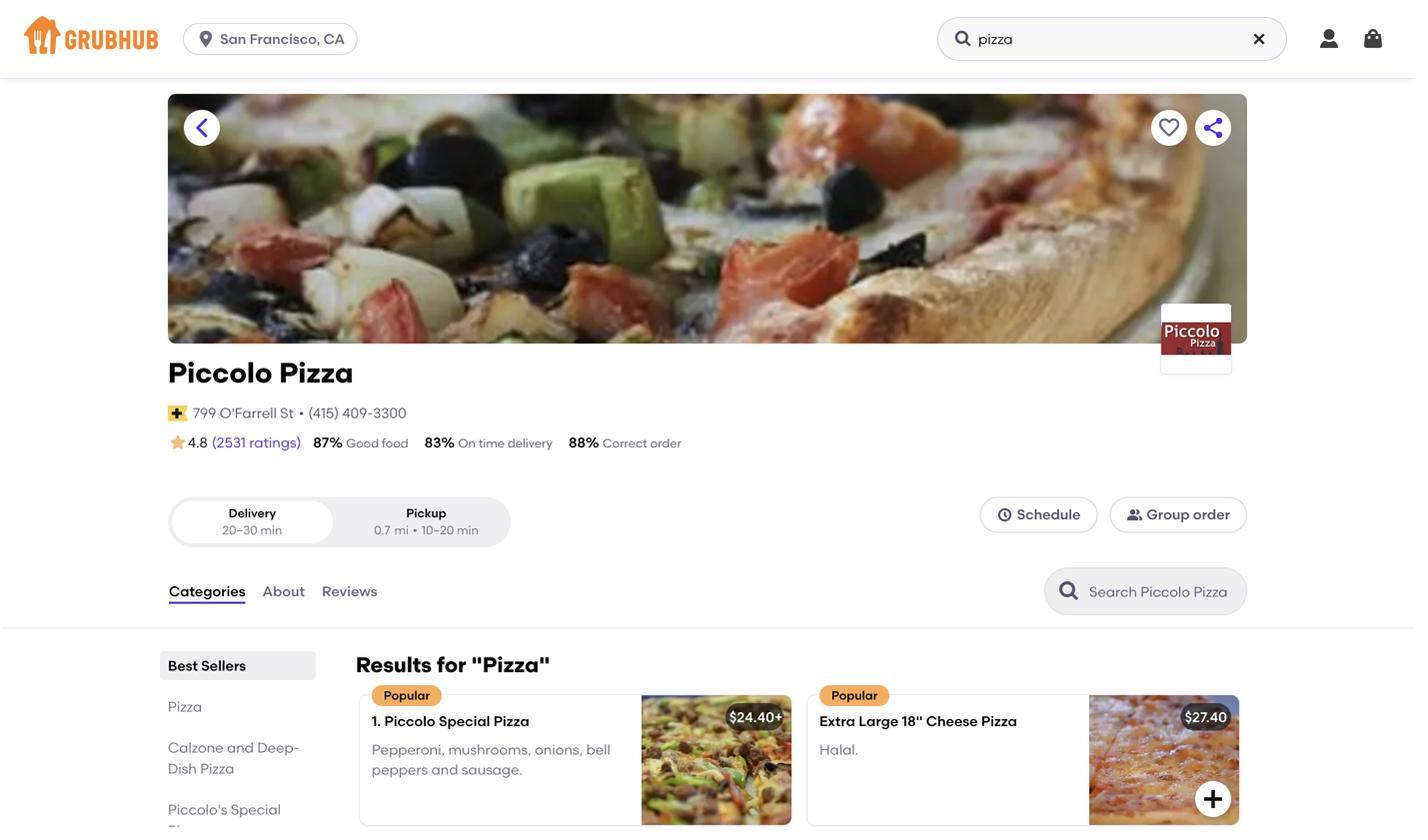 Task type: vqa. For each thing, say whether or not it's contained in the screenshot.
Vegan to the bottom
no



Task type: describe. For each thing, give the bounding box(es) containing it.
20–30
[[222, 523, 258, 538]]

peppers
[[372, 762, 428, 779]]

order for group order
[[1193, 506, 1230, 523]]

piccolo's special pizzas
[[168, 802, 281, 828]]

categories
[[169, 583, 246, 600]]

1. piccolo special pizza image
[[642, 696, 792, 826]]

Search for food, convenience, alcohol... search field
[[937, 17, 1287, 61]]

about button
[[262, 556, 306, 628]]

83
[[424, 434, 441, 451]]

on time delivery
[[458, 436, 553, 451]]

special inside piccolo's special pizzas
[[231, 802, 281, 819]]

and inside pepperoni, mushrooms, onions, bell peppers and sausage.
[[431, 762, 458, 779]]

2 horizontal spatial svg image
[[1361, 27, 1385, 51]]

$24.40
[[729, 709, 775, 726]]

star icon image
[[168, 433, 188, 453]]

main navigation navigation
[[0, 0, 1415, 78]]

search icon image
[[1057, 580, 1081, 604]]

$24.40 +
[[729, 709, 783, 726]]

min inside pickup 0.7 mi • 10–20 min
[[457, 523, 479, 538]]

pizza inside "tab"
[[168, 699, 202, 716]]

extra large 18" cheese pizza
[[820, 713, 1017, 730]]

extra large 18" cheese pizza image
[[1089, 696, 1239, 826]]

ratings)
[[249, 434, 301, 451]]

on
[[458, 436, 476, 451]]

pepperoni,
[[372, 741, 445, 758]]

0 horizontal spatial •
[[299, 405, 304, 422]]

409-
[[342, 405, 373, 422]]

calzone and deep- dish pizza tab
[[168, 738, 308, 780]]

correct order
[[603, 436, 682, 451]]

3300
[[373, 405, 406, 422]]

mi
[[394, 523, 409, 538]]

food
[[382, 436, 408, 451]]

pickup
[[406, 506, 447, 521]]

time
[[479, 436, 505, 451]]

• (415) 409-3300
[[299, 405, 406, 422]]

order for correct order
[[650, 436, 682, 451]]

san francisco, ca button
[[183, 23, 366, 55]]

subscription pass image
[[168, 406, 188, 422]]

pepperoni, mushrooms, onions, bell peppers and sausage.
[[372, 741, 611, 779]]

dish
[[168, 761, 197, 778]]

group order button
[[1110, 497, 1247, 533]]

0 vertical spatial piccolo
[[168, 356, 272, 390]]

delivery
[[229, 506, 276, 521]]

st
[[280, 405, 294, 422]]

$27.40
[[1185, 709, 1227, 726]]

deep-
[[257, 740, 300, 757]]

1 horizontal spatial svg image
[[1317, 27, 1341, 51]]

piccolo's
[[168, 802, 227, 819]]

onions,
[[535, 741, 583, 758]]

popular for piccolo
[[384, 689, 430, 703]]

delivery
[[508, 436, 553, 451]]

halal.
[[820, 741, 859, 758]]

svg image inside san francisco, ca button
[[196, 29, 216, 49]]

results for "pizza"
[[356, 653, 550, 678]]

categories button
[[168, 556, 247, 628]]

(415)
[[308, 405, 339, 422]]

francisco,
[[250, 30, 320, 47]]

min inside delivery 20–30 min
[[260, 523, 282, 538]]

pizza right the cheese
[[981, 713, 1017, 730]]

ca
[[324, 30, 345, 47]]

best sellers tab
[[168, 656, 308, 677]]

0 vertical spatial special
[[439, 713, 490, 730]]



Task type: locate. For each thing, give the bounding box(es) containing it.
pizza up "(415)"
[[279, 356, 353, 390]]

popular up extra
[[832, 689, 878, 703]]

2 popular from the left
[[832, 689, 878, 703]]

"pizza"
[[471, 653, 550, 678]]

order right group
[[1193, 506, 1230, 523]]

reviews button
[[321, 556, 379, 628]]

and
[[227, 740, 254, 757], [431, 762, 458, 779]]

group order
[[1147, 506, 1230, 523]]

schedule button
[[980, 497, 1098, 533]]

correct
[[603, 436, 647, 451]]

svg image
[[196, 29, 216, 49], [953, 29, 973, 49], [1251, 31, 1267, 47], [1201, 788, 1225, 812]]

pizza down calzone
[[200, 761, 234, 778]]

about
[[263, 583, 305, 600]]

1.
[[372, 713, 381, 730]]

1 vertical spatial •
[[413, 523, 418, 538]]

0.7
[[374, 523, 390, 538]]

0 vertical spatial •
[[299, 405, 304, 422]]

piccolo
[[168, 356, 272, 390], [384, 713, 435, 730]]

popular for large
[[832, 689, 878, 703]]

4.8
[[188, 434, 208, 451]]

18"
[[902, 713, 923, 730]]

people icon image
[[1127, 507, 1143, 523]]

0 horizontal spatial piccolo
[[168, 356, 272, 390]]

1 vertical spatial and
[[431, 762, 458, 779]]

cheese
[[926, 713, 978, 730]]

special down calzone and deep- dish pizza tab
[[231, 802, 281, 819]]

good
[[346, 436, 379, 451]]

san francisco, ca
[[220, 30, 345, 47]]

0 vertical spatial order
[[650, 436, 682, 451]]

for
[[437, 653, 466, 678]]

• right st
[[299, 405, 304, 422]]

min right "10–20"
[[457, 523, 479, 538]]

1 horizontal spatial piccolo
[[384, 713, 435, 730]]

popular
[[384, 689, 430, 703], [832, 689, 878, 703]]

and inside calzone and deep- dish pizza
[[227, 740, 254, 757]]

group
[[1147, 506, 1190, 523]]

pizza up mushrooms,
[[494, 713, 529, 730]]

1. piccolo special pizza
[[372, 713, 529, 730]]

pickup 0.7 mi • 10–20 min
[[374, 506, 479, 538]]

piccolo up pepperoni,
[[384, 713, 435, 730]]

1 horizontal spatial popular
[[832, 689, 878, 703]]

piccolo pizza logo image
[[1161, 321, 1231, 356]]

799 o'farrell st button
[[192, 402, 295, 425]]

option group containing delivery 20–30 min
[[168, 497, 511, 548]]

save this restaurant button
[[1151, 110, 1187, 146]]

2 min from the left
[[457, 523, 479, 538]]

and down pepperoni,
[[431, 762, 458, 779]]

0 horizontal spatial popular
[[384, 689, 430, 703]]

0 horizontal spatial min
[[260, 523, 282, 538]]

caret left icon image
[[190, 116, 214, 140]]

1 vertical spatial order
[[1193, 506, 1230, 523]]

88
[[569, 434, 586, 451]]

0 horizontal spatial order
[[650, 436, 682, 451]]

good food
[[346, 436, 408, 451]]

share icon image
[[1201, 116, 1225, 140]]

piccolo up 799
[[168, 356, 272, 390]]

(2531
[[212, 434, 246, 451]]

1 horizontal spatial and
[[431, 762, 458, 779]]

1 horizontal spatial order
[[1193, 506, 1230, 523]]

option group
[[168, 497, 511, 548]]

0 horizontal spatial svg image
[[997, 507, 1013, 523]]

10–20
[[422, 523, 454, 538]]

min
[[260, 523, 282, 538], [457, 523, 479, 538]]

best
[[168, 658, 198, 675]]

extra
[[820, 713, 855, 730]]

799 o'farrell st
[[193, 405, 294, 422]]

schedule
[[1017, 506, 1081, 523]]

1 min from the left
[[260, 523, 282, 538]]

pizza inside calzone and deep- dish pizza
[[200, 761, 234, 778]]

order right correct
[[650, 436, 682, 451]]

special up mushrooms,
[[439, 713, 490, 730]]

1 horizontal spatial min
[[457, 523, 479, 538]]

• right mi
[[413, 523, 418, 538]]

piccolo pizza
[[168, 356, 353, 390]]

(2531 ratings)
[[212, 434, 301, 451]]

delivery 20–30 min
[[222, 506, 282, 538]]

0 vertical spatial and
[[227, 740, 254, 757]]

svg image inside schedule button
[[997, 507, 1013, 523]]

87
[[313, 434, 329, 451]]

+
[[775, 709, 783, 726]]

san
[[220, 30, 246, 47]]

sausage.
[[462, 762, 523, 779]]

reviews
[[322, 583, 378, 600]]

Search Piccolo Pizza search field
[[1087, 583, 1240, 602]]

special
[[439, 713, 490, 730], [231, 802, 281, 819]]

results
[[356, 653, 432, 678]]

calzone and deep- dish pizza
[[168, 740, 300, 778]]

799
[[193, 405, 216, 422]]

0 horizontal spatial and
[[227, 740, 254, 757]]

pizza down best
[[168, 699, 202, 716]]

1 popular from the left
[[384, 689, 430, 703]]

best sellers
[[168, 658, 246, 675]]

• inside pickup 0.7 mi • 10–20 min
[[413, 523, 418, 538]]

•
[[299, 405, 304, 422], [413, 523, 418, 538]]

svg image
[[1317, 27, 1341, 51], [1361, 27, 1385, 51], [997, 507, 1013, 523]]

popular down results
[[384, 689, 430, 703]]

mushrooms,
[[448, 741, 531, 758]]

bell
[[586, 741, 611, 758]]

1 horizontal spatial special
[[439, 713, 490, 730]]

calzone
[[168, 740, 224, 757]]

1 horizontal spatial •
[[413, 523, 418, 538]]

and left deep-
[[227, 740, 254, 757]]

piccolo's special pizzas tab
[[168, 800, 308, 828]]

1 vertical spatial piccolo
[[384, 713, 435, 730]]

order
[[650, 436, 682, 451], [1193, 506, 1230, 523]]

min down the delivery
[[260, 523, 282, 538]]

pizza
[[279, 356, 353, 390], [168, 699, 202, 716], [494, 713, 529, 730], [981, 713, 1017, 730], [200, 761, 234, 778]]

1 vertical spatial special
[[231, 802, 281, 819]]

large
[[859, 713, 899, 730]]

sellers
[[201, 658, 246, 675]]

(415) 409-3300 button
[[308, 403, 406, 424]]

0 horizontal spatial special
[[231, 802, 281, 819]]

pizzas
[[168, 823, 209, 828]]

o'farrell
[[220, 405, 277, 422]]

pizza tab
[[168, 697, 308, 718]]

save this restaurant image
[[1157, 116, 1181, 140]]

order inside button
[[1193, 506, 1230, 523]]



